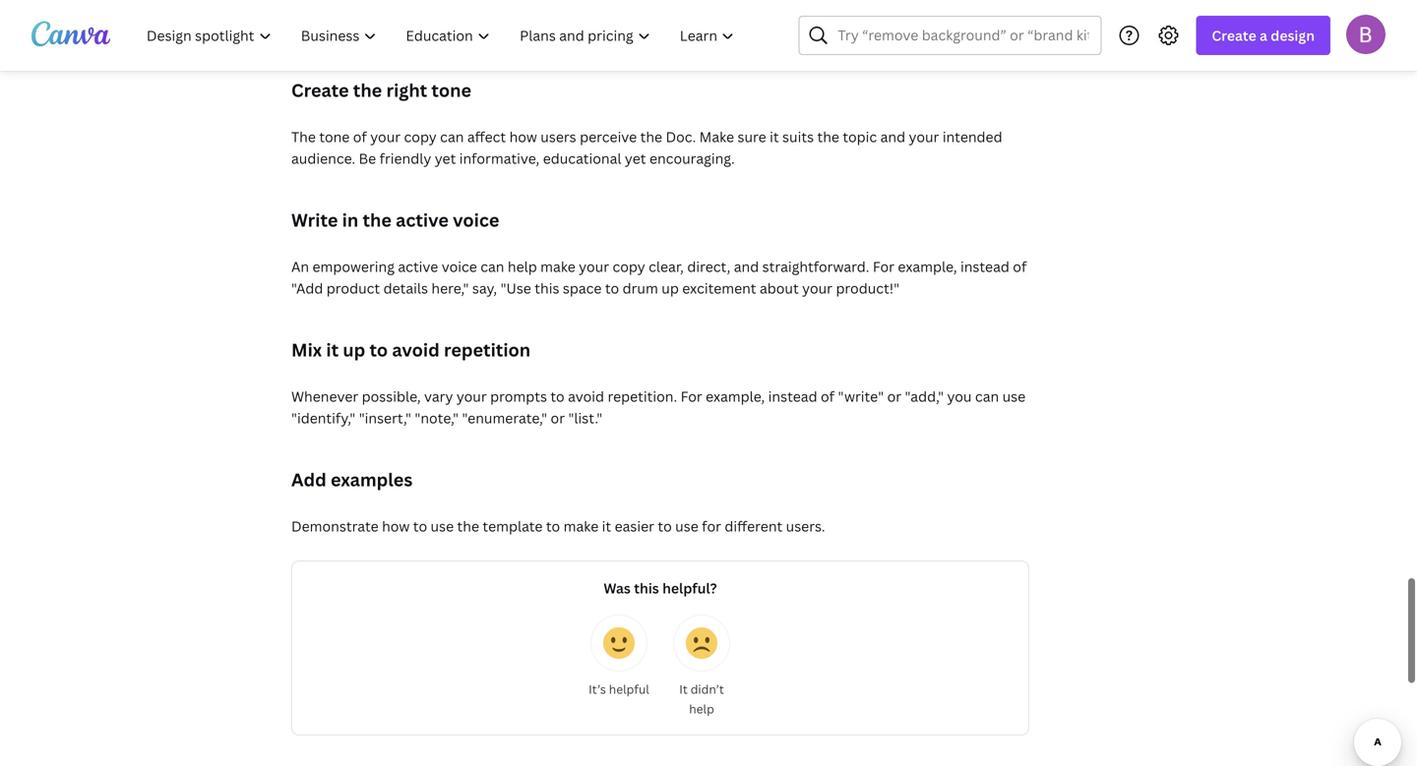 Task type: locate. For each thing, give the bounding box(es) containing it.
😔 image
[[686, 628, 717, 659]]

create up the at the top of page
[[291, 78, 349, 102]]

of inside an empowering active voice can help make your copy clear, direct, and straightforward. for example, instead of "add product details here," say, "use this space to drum up excitement about your product!"
[[1013, 257, 1027, 276]]

your inside whenever possible, vary your prompts to avoid repetition. for example, instead of "write" or "add," you can use "identify," "insert," "note," "enumerate," or "list."
[[456, 387, 487, 406]]

1 horizontal spatial instead
[[960, 257, 1010, 276]]

how down examples on the bottom left of the page
[[382, 517, 410, 536]]

to up possible,
[[369, 338, 388, 362]]

make
[[540, 257, 575, 276], [564, 517, 599, 536]]

for
[[702, 517, 721, 536]]

active
[[396, 208, 449, 232], [398, 257, 438, 276]]

1 horizontal spatial of
[[821, 387, 835, 406]]

0 vertical spatial create
[[1212, 26, 1256, 45]]

0 horizontal spatial or
[[551, 409, 565, 428]]

make left easier
[[564, 517, 599, 536]]

to right prompts
[[550, 387, 565, 406]]

avoid up "list."
[[568, 387, 604, 406]]

1 vertical spatial avoid
[[568, 387, 604, 406]]

instead inside whenever possible, vary your prompts to avoid repetition. for example, instead of "write" or "add," you can use "identify," "insert," "note," "enumerate," or "list."
[[768, 387, 817, 406]]

1 horizontal spatial example,
[[898, 257, 957, 276]]

1 horizontal spatial can
[[480, 257, 504, 276]]

of
[[353, 127, 367, 146], [1013, 257, 1027, 276], [821, 387, 835, 406]]

create the right tone
[[291, 78, 471, 102]]

🙂 image
[[603, 628, 635, 659]]

0 horizontal spatial and
[[734, 257, 759, 276]]

helpful?
[[662, 579, 717, 598]]

1 horizontal spatial create
[[1212, 26, 1256, 45]]

1 vertical spatial it
[[326, 338, 339, 362]]

the
[[291, 127, 316, 146]]

make up the space
[[540, 257, 575, 276]]

create for create the right tone
[[291, 78, 349, 102]]

it's
[[589, 681, 606, 698]]

use inside whenever possible, vary your prompts to avoid repetition. for example, instead of "write" or "add," you can use "identify," "insert," "note," "enumerate," or "list."
[[1002, 387, 1026, 406]]

can left 'affect'
[[440, 127, 464, 146]]

and up excitement
[[734, 257, 759, 276]]

2 yet from the left
[[625, 149, 646, 168]]

this inside an empowering active voice can help make your copy clear, direct, and straightforward. for example, instead of "add product details here," say, "use this space to drum up excitement about your product!"
[[535, 279, 559, 298]]

1 vertical spatial can
[[480, 257, 504, 276]]

it left easier
[[602, 517, 611, 536]]

0 vertical spatial copy
[[404, 127, 437, 146]]

this right ""use"
[[535, 279, 559, 298]]

1 vertical spatial tone
[[319, 127, 350, 146]]

to
[[605, 279, 619, 298], [369, 338, 388, 362], [550, 387, 565, 406], [413, 517, 427, 536], [546, 517, 560, 536], [658, 517, 672, 536]]

0 vertical spatial voice
[[453, 208, 499, 232]]

mix it up to avoid repetition
[[291, 338, 531, 362]]

0 vertical spatial help
[[508, 257, 537, 276]]

voice inside an empowering active voice can help make your copy clear, direct, and straightforward. for example, instead of "add product details here," say, "use this space to drum up excitement about your product!"
[[442, 257, 477, 276]]

the left doc.
[[640, 127, 662, 146]]

repetition.
[[608, 387, 677, 406]]

active inside an empowering active voice can help make your copy clear, direct, and straightforward. for example, instead of "add product details here," say, "use this space to drum up excitement about your product!"
[[398, 257, 438, 276]]

example, up 'product!"'
[[898, 257, 957, 276]]

up down clear,
[[662, 279, 679, 298]]

whenever
[[291, 387, 358, 406]]

1 vertical spatial instead
[[768, 387, 817, 406]]

suits
[[782, 127, 814, 146]]

example, right repetition.
[[706, 387, 765, 406]]

0 vertical spatial example,
[[898, 257, 957, 276]]

in
[[342, 208, 358, 232]]

design
[[1271, 26, 1315, 45]]

1 vertical spatial for
[[681, 387, 702, 406]]

or
[[887, 387, 901, 406], [551, 409, 565, 428]]

0 horizontal spatial can
[[440, 127, 464, 146]]

0 vertical spatial up
[[662, 279, 679, 298]]

topic
[[843, 127, 877, 146]]

for up 'product!"'
[[873, 257, 895, 276]]

example, inside an empowering active voice can help make your copy clear, direct, and straightforward. for example, instead of "add product details here," say, "use this space to drum up excitement about your product!"
[[898, 257, 957, 276]]

tone up the "audience."
[[319, 127, 350, 146]]

help
[[508, 257, 537, 276], [689, 701, 714, 717]]

it
[[679, 681, 688, 698]]

0 horizontal spatial help
[[508, 257, 537, 276]]

the right "in"
[[363, 208, 392, 232]]

0 horizontal spatial this
[[535, 279, 559, 298]]

your down straightforward.
[[802, 279, 833, 298]]

can inside an empowering active voice can help make your copy clear, direct, and straightforward. for example, instead of "add product details here," say, "use this space to drum up excitement about your product!"
[[480, 257, 504, 276]]

0 horizontal spatial copy
[[404, 127, 437, 146]]

top level navigation element
[[134, 16, 751, 55]]

1 horizontal spatial how
[[509, 127, 537, 146]]

use right you
[[1002, 387, 1026, 406]]

0 vertical spatial it
[[770, 127, 779, 146]]

avoid up vary
[[392, 338, 440, 362]]

this right "was"
[[634, 579, 659, 598]]

create for create a design
[[1212, 26, 1256, 45]]

1 horizontal spatial copy
[[613, 257, 645, 276]]

1 vertical spatial or
[[551, 409, 565, 428]]

yet
[[435, 149, 456, 168], [625, 149, 646, 168]]

your right vary
[[456, 387, 487, 406]]

voice
[[453, 208, 499, 232], [442, 257, 477, 276]]

bob builder image
[[1346, 15, 1386, 54]]

empowering
[[312, 257, 395, 276]]

1 vertical spatial up
[[343, 338, 365, 362]]

example, inside whenever possible, vary your prompts to avoid repetition. for example, instead of "write" or "add," you can use "identify," "insert," "note," "enumerate," or "list."
[[706, 387, 765, 406]]

and right topic
[[880, 127, 905, 146]]

"insert,"
[[359, 409, 411, 428]]

0 horizontal spatial example,
[[706, 387, 765, 406]]

1 horizontal spatial it
[[602, 517, 611, 536]]

1 vertical spatial of
[[1013, 257, 1027, 276]]

0 vertical spatial how
[[509, 127, 537, 146]]

1 horizontal spatial up
[[662, 279, 679, 298]]

direct,
[[687, 257, 730, 276]]

can up say,
[[480, 257, 504, 276]]

add
[[291, 468, 326, 492]]

instead inside an empowering active voice can help make your copy clear, direct, and straightforward. for example, instead of "add product details here," say, "use this space to drum up excitement about your product!"
[[960, 257, 1010, 276]]

create inside dropdown button
[[1212, 26, 1256, 45]]

can inside whenever possible, vary your prompts to avoid repetition. for example, instead of "write" or "add," you can use "identify," "insert," "note," "enumerate," or "list."
[[975, 387, 999, 406]]

helpful
[[609, 681, 649, 698]]

it right 'mix'
[[326, 338, 339, 362]]

avoid
[[392, 338, 440, 362], [568, 387, 604, 406]]

drum
[[623, 279, 658, 298]]

0 horizontal spatial of
[[353, 127, 367, 146]]

to right easier
[[658, 517, 672, 536]]

use
[[1002, 387, 1026, 406], [431, 517, 454, 536], [675, 517, 698, 536]]

0 horizontal spatial avoid
[[392, 338, 440, 362]]

yet down perceive
[[625, 149, 646, 168]]

"enumerate,"
[[462, 409, 547, 428]]

can
[[440, 127, 464, 146], [480, 257, 504, 276], [975, 387, 999, 406]]

0 vertical spatial this
[[535, 279, 559, 298]]

you
[[947, 387, 972, 406]]

right
[[386, 78, 427, 102]]

your up the space
[[579, 257, 609, 276]]

up
[[662, 279, 679, 298], [343, 338, 365, 362]]

2 horizontal spatial can
[[975, 387, 999, 406]]

users.
[[786, 517, 825, 536]]

it
[[770, 127, 779, 146], [326, 338, 339, 362], [602, 517, 611, 536]]

use left for
[[675, 517, 698, 536]]

use left template
[[431, 517, 454, 536]]

users
[[541, 127, 576, 146]]

voice down informative,
[[453, 208, 499, 232]]

1 vertical spatial this
[[634, 579, 659, 598]]

to left drum
[[605, 279, 619, 298]]

"identify,"
[[291, 409, 355, 428]]

how up informative,
[[509, 127, 537, 146]]

this
[[535, 279, 559, 298], [634, 579, 659, 598]]

1 vertical spatial make
[[564, 517, 599, 536]]

it inside the tone of your copy can affect how users perceive the doc. make sure it suits the topic and your intended audience. be friendly yet informative, educational yet encouraging.
[[770, 127, 779, 146]]

and
[[880, 127, 905, 146], [734, 257, 759, 276]]

yet right friendly
[[435, 149, 456, 168]]

2 vertical spatial can
[[975, 387, 999, 406]]

the right suits
[[817, 127, 839, 146]]

for right repetition.
[[681, 387, 702, 406]]

0 vertical spatial of
[[353, 127, 367, 146]]

1 horizontal spatial or
[[887, 387, 901, 406]]

demonstrate how to use the template to make it easier to use for different users.
[[291, 517, 825, 536]]

2 vertical spatial it
[[602, 517, 611, 536]]

copy up friendly
[[404, 127, 437, 146]]

friendly
[[379, 149, 431, 168]]

examples
[[331, 468, 413, 492]]

the left template
[[457, 517, 479, 536]]

1 vertical spatial example,
[[706, 387, 765, 406]]

perceive
[[580, 127, 637, 146]]

1 vertical spatial voice
[[442, 257, 477, 276]]

0 vertical spatial make
[[540, 257, 575, 276]]

or left "list."
[[551, 409, 565, 428]]

0 vertical spatial avoid
[[392, 338, 440, 362]]

template
[[483, 517, 543, 536]]

help up ""use"
[[508, 257, 537, 276]]

0 vertical spatial instead
[[960, 257, 1010, 276]]

tone
[[431, 78, 471, 102], [319, 127, 350, 146]]

1 vertical spatial copy
[[613, 257, 645, 276]]

1 horizontal spatial avoid
[[568, 387, 604, 406]]

0 vertical spatial for
[[873, 257, 895, 276]]

2 horizontal spatial of
[[1013, 257, 1027, 276]]

an empowering active voice can help make your copy clear, direct, and straightforward. for example, instead of "add product details here," say, "use this space to drum up excitement about your product!"
[[291, 257, 1027, 298]]

up right 'mix'
[[343, 338, 365, 362]]

active down friendly
[[396, 208, 449, 232]]

your
[[370, 127, 401, 146], [909, 127, 939, 146], [579, 257, 609, 276], [802, 279, 833, 298], [456, 387, 487, 406]]

1 horizontal spatial yet
[[625, 149, 646, 168]]

the left right
[[353, 78, 382, 102]]

0 vertical spatial can
[[440, 127, 464, 146]]

how
[[509, 127, 537, 146], [382, 517, 410, 536]]

copy
[[404, 127, 437, 146], [613, 257, 645, 276]]

1 vertical spatial how
[[382, 517, 410, 536]]

0 horizontal spatial for
[[681, 387, 702, 406]]

0 horizontal spatial instead
[[768, 387, 817, 406]]

for
[[873, 257, 895, 276], [681, 387, 702, 406]]

create
[[1212, 26, 1256, 45], [291, 78, 349, 102]]

copy up drum
[[613, 257, 645, 276]]

your left intended
[[909, 127, 939, 146]]

it right sure
[[770, 127, 779, 146]]

1 horizontal spatial for
[[873, 257, 895, 276]]

1 horizontal spatial help
[[689, 701, 714, 717]]

1 vertical spatial and
[[734, 257, 759, 276]]

0 vertical spatial tone
[[431, 78, 471, 102]]

active up details
[[398, 257, 438, 276]]

1 horizontal spatial and
[[880, 127, 905, 146]]

can right you
[[975, 387, 999, 406]]

of inside whenever possible, vary your prompts to avoid repetition. for example, instead of "write" or "add," you can use "identify," "insert," "note," "enumerate," or "list."
[[821, 387, 835, 406]]

help down didn't
[[689, 701, 714, 717]]

1 vertical spatial active
[[398, 257, 438, 276]]

0 horizontal spatial tone
[[319, 127, 350, 146]]

how inside the tone of your copy can affect how users perceive the doc. make sure it suits the topic and your intended audience. be friendly yet informative, educational yet encouraging.
[[509, 127, 537, 146]]

details
[[383, 279, 428, 298]]

write in the active voice
[[291, 208, 499, 232]]

2 vertical spatial of
[[821, 387, 835, 406]]

0 horizontal spatial yet
[[435, 149, 456, 168]]

the
[[353, 78, 382, 102], [640, 127, 662, 146], [817, 127, 839, 146], [363, 208, 392, 232], [457, 517, 479, 536]]

or left "add,"
[[887, 387, 901, 406]]

0 horizontal spatial up
[[343, 338, 365, 362]]

your up be
[[370, 127, 401, 146]]

2 horizontal spatial it
[[770, 127, 779, 146]]

0 vertical spatial and
[[880, 127, 905, 146]]

informative,
[[459, 149, 540, 168]]

1 vertical spatial create
[[291, 78, 349, 102]]

tone inside the tone of your copy can affect how users perceive the doc. make sure it suits the topic and your intended audience. be friendly yet informative, educational yet encouraging.
[[319, 127, 350, 146]]

0 horizontal spatial create
[[291, 78, 349, 102]]

tone right right
[[431, 78, 471, 102]]

was
[[604, 579, 631, 598]]

2 horizontal spatial use
[[1002, 387, 1026, 406]]

create left the a
[[1212, 26, 1256, 45]]

1 vertical spatial help
[[689, 701, 714, 717]]

audience.
[[291, 149, 355, 168]]

instead
[[960, 257, 1010, 276], [768, 387, 817, 406]]

voice up here,"
[[442, 257, 477, 276]]

possible,
[[362, 387, 421, 406]]

product!"
[[836, 279, 899, 298]]

create a design
[[1212, 26, 1315, 45]]

"use
[[500, 279, 531, 298]]

to right template
[[546, 517, 560, 536]]

"add,"
[[905, 387, 944, 406]]

1 horizontal spatial use
[[675, 517, 698, 536]]



Task type: vqa. For each thing, say whether or not it's contained in the screenshot.
For
yes



Task type: describe. For each thing, give the bounding box(es) containing it.
copy inside an empowering active voice can help make your copy clear, direct, and straightforward. for example, instead of "add product details here," say, "use this space to drum up excitement about your product!"
[[613, 257, 645, 276]]

sure
[[738, 127, 766, 146]]

"list."
[[568, 409, 602, 428]]

an
[[291, 257, 309, 276]]

be
[[359, 149, 376, 168]]

didn't
[[691, 681, 724, 698]]

1 horizontal spatial tone
[[431, 78, 471, 102]]

and inside the tone of your copy can affect how users perceive the doc. make sure it suits the topic and your intended audience. be friendly yet informative, educational yet encouraging.
[[880, 127, 905, 146]]

1 yet from the left
[[435, 149, 456, 168]]

clear,
[[649, 257, 684, 276]]

was this helpful?
[[604, 579, 717, 598]]

0 vertical spatial active
[[396, 208, 449, 232]]

"note,"
[[415, 409, 459, 428]]

mix
[[291, 338, 322, 362]]

0 horizontal spatial it
[[326, 338, 339, 362]]

whenever possible, vary your prompts to avoid repetition. for example, instead of "write" or "add," you can use "identify," "insert," "note," "enumerate," or "list."
[[291, 387, 1026, 428]]

make inside an empowering active voice can help make your copy clear, direct, and straightforward. for example, instead of "add product details here," say, "use this space to drum up excitement about your product!"
[[540, 257, 575, 276]]

demonstrate
[[291, 517, 379, 536]]

encouraging.
[[649, 149, 735, 168]]

here,"
[[431, 279, 469, 298]]

avoid inside whenever possible, vary your prompts to avoid repetition. for example, instead of "write" or "add," you can use "identify," "insert," "note," "enumerate," or "list."
[[568, 387, 604, 406]]

vary
[[424, 387, 453, 406]]

it's helpful
[[589, 681, 649, 698]]

Try "remove background" or "brand kit" search field
[[838, 17, 1089, 54]]

help inside an empowering active voice can help make your copy clear, direct, and straightforward. for example, instead of "add product details here," say, "use this space to drum up excitement about your product!"
[[508, 257, 537, 276]]

different
[[725, 517, 783, 536]]

it didn't help
[[679, 681, 724, 717]]

add examples
[[291, 468, 413, 492]]

the tone of your copy can affect how users perceive the doc. make sure it suits the topic and your intended audience. be friendly yet informative, educational yet encouraging.
[[291, 127, 1002, 168]]

and inside an empowering active voice can help make your copy clear, direct, and straightforward. for example, instead of "add product details here," say, "use this space to drum up excitement about your product!"
[[734, 257, 759, 276]]

0 horizontal spatial use
[[431, 517, 454, 536]]

copy inside the tone of your copy can affect how users perceive the doc. make sure it suits the topic and your intended audience. be friendly yet informative, educational yet encouraging.
[[404, 127, 437, 146]]

a
[[1260, 26, 1267, 45]]

prompts
[[490, 387, 547, 406]]

educational
[[543, 149, 621, 168]]

doc.
[[666, 127, 696, 146]]

repetition
[[444, 338, 531, 362]]

0 vertical spatial or
[[887, 387, 901, 406]]

to right demonstrate
[[413, 517, 427, 536]]

help inside it didn't help
[[689, 701, 714, 717]]

about
[[760, 279, 799, 298]]

to inside whenever possible, vary your prompts to avoid repetition. for example, instead of "write" or "add," you can use "identify," "insert," "note," "enumerate," or "list."
[[550, 387, 565, 406]]

make
[[699, 127, 734, 146]]

for inside whenever possible, vary your prompts to avoid repetition. for example, instead of "write" or "add," you can use "identify," "insert," "note," "enumerate," or "list."
[[681, 387, 702, 406]]

for inside an empowering active voice can help make your copy clear, direct, and straightforward. for example, instead of "add product details here," say, "use this space to drum up excitement about your product!"
[[873, 257, 895, 276]]

up inside an empowering active voice can help make your copy clear, direct, and straightforward. for example, instead of "add product details here," say, "use this space to drum up excitement about your product!"
[[662, 279, 679, 298]]

intended
[[943, 127, 1002, 146]]

"write"
[[838, 387, 884, 406]]

excitement
[[682, 279, 756, 298]]

straightforward.
[[762, 257, 869, 276]]

affect
[[467, 127, 506, 146]]

easier
[[615, 517, 654, 536]]

create a design button
[[1196, 16, 1330, 55]]

of inside the tone of your copy can affect how users perceive the doc. make sure it suits the topic and your intended audience. be friendly yet informative, educational yet encouraging.
[[353, 127, 367, 146]]

product
[[326, 279, 380, 298]]

"add
[[291, 279, 323, 298]]

can inside the tone of your copy can affect how users perceive the doc. make sure it suits the topic and your intended audience. be friendly yet informative, educational yet encouraging.
[[440, 127, 464, 146]]

0 horizontal spatial how
[[382, 517, 410, 536]]

1 horizontal spatial this
[[634, 579, 659, 598]]

say,
[[472, 279, 497, 298]]

space
[[563, 279, 602, 298]]

to inside an empowering active voice can help make your copy clear, direct, and straightforward. for example, instead of "add product details here," say, "use this space to drum up excitement about your product!"
[[605, 279, 619, 298]]

write
[[291, 208, 338, 232]]



